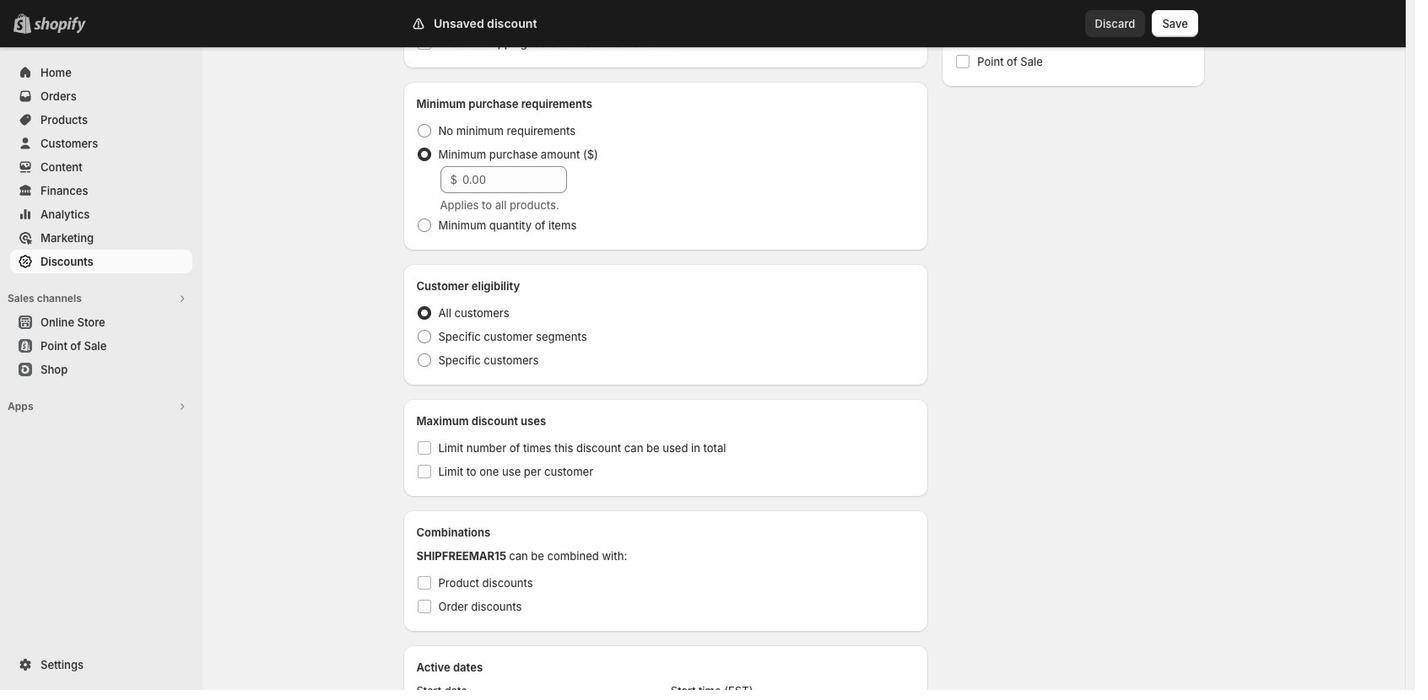 Task type: describe. For each thing, give the bounding box(es) containing it.
0.00 text field
[[463, 166, 567, 193]]



Task type: locate. For each thing, give the bounding box(es) containing it.
shopify image
[[34, 17, 86, 34]]



Task type: vqa. For each thing, say whether or not it's contained in the screenshot.
0.00 text field on the left top of the page
yes



